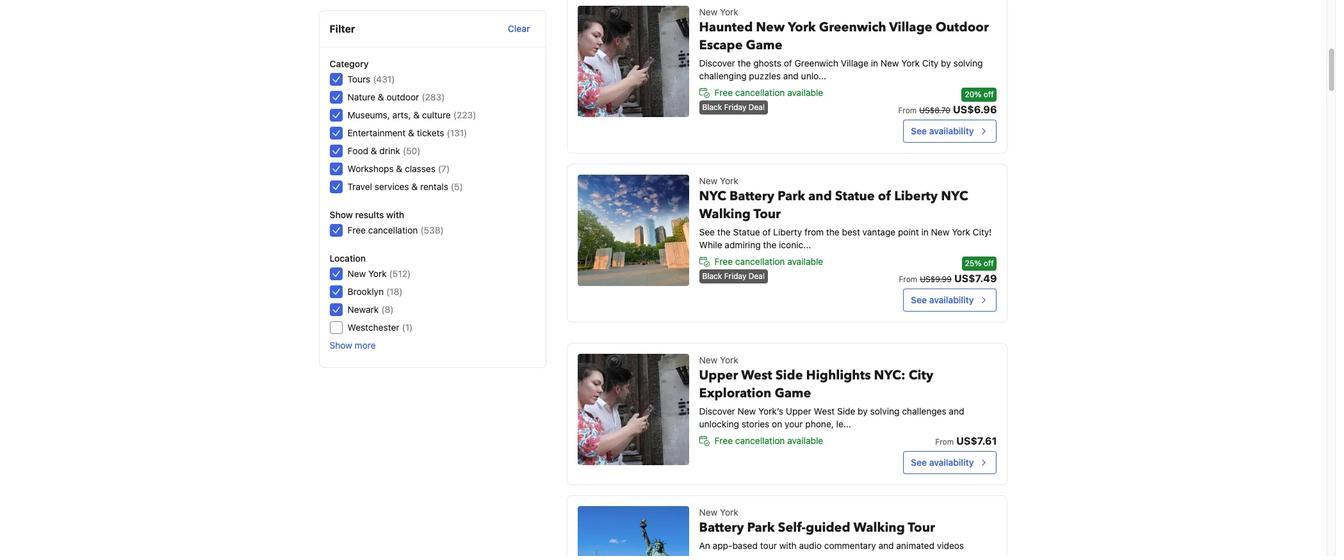 Task type: describe. For each thing, give the bounding box(es) containing it.
park inside new york battery park self-guided walking tour an app-based tour with audio commentary and animated videos
[[748, 520, 775, 537]]

black for walking
[[703, 272, 722, 281]]

tickets
[[417, 128, 444, 138]]

cancellation down admiring
[[736, 256, 785, 267]]

city inside new york haunted new york greenwich village outdoor escape game discover the ghosts of greenwich village in new york city by solving challenging puzzles and unlo...
[[923, 58, 939, 69]]

free cancellation (538)
[[348, 225, 444, 236]]

on
[[772, 419, 783, 430]]

& for classes
[[396, 163, 403, 174]]

1 horizontal spatial village
[[890, 19, 933, 36]]

availability for haunted new york greenwich village outdoor escape game
[[930, 126, 974, 136]]

see availability for haunted new york greenwich village outdoor escape game
[[911, 126, 974, 136]]

while
[[699, 240, 723, 251]]

3 free cancellation available from the top
[[715, 436, 824, 447]]

solving inside new york haunted new york greenwich village outdoor escape game discover the ghosts of greenwich village in new york city by solving challenging puzzles and unlo...
[[954, 58, 983, 69]]

from us$7.61
[[936, 436, 997, 447]]

city inside new york upper west side highlights nyc: city exploration game discover new york's upper west side by solving challenges and unlocking stories on your phone, le...
[[909, 367, 934, 384]]

show more button
[[330, 340, 376, 352]]

outdoor
[[936, 19, 989, 36]]

new york haunted new york greenwich village outdoor escape game discover the ghosts of greenwich village in new york city by solving challenging puzzles and unlo...
[[699, 6, 989, 81]]

based
[[733, 541, 758, 552]]

discover for exploration
[[699, 406, 736, 417]]

(1)
[[402, 322, 413, 333]]

(538)
[[421, 225, 444, 236]]

20%
[[965, 90, 982, 99]]

haunted
[[699, 19, 753, 36]]

museums, arts, & culture (223)
[[348, 110, 476, 120]]

new york battery park self-guided walking tour an app-based tour with audio commentary and animated videos
[[699, 508, 964, 552]]

exploration
[[699, 385, 772, 402]]

workshops & classes (7)
[[348, 163, 450, 174]]

challenging
[[699, 70, 747, 81]]

and inside new york battery park self-guided walking tour an app-based tour with audio commentary and animated videos
[[879, 541, 894, 552]]

1 vertical spatial statue
[[733, 227, 760, 238]]

1 vertical spatial of
[[878, 188, 891, 205]]

more
[[355, 340, 376, 351]]

1 vertical spatial liberty
[[774, 227, 802, 238]]

0 vertical spatial greenwich
[[819, 19, 887, 36]]

(8)
[[381, 304, 394, 315]]

newark
[[348, 304, 379, 315]]

new york (512)
[[348, 268, 411, 279]]

stories
[[742, 419, 770, 430]]

york inside new york upper west side highlights nyc: city exploration game discover new york's upper west side by solving challenges and unlocking stories on your phone, le...
[[720, 355, 739, 366]]

2 nyc from the left
[[941, 188, 969, 205]]

nyc:
[[874, 367, 906, 384]]

free cancellation available for tour
[[715, 256, 824, 267]]

battery inside new york battery park self-guided walking tour an app-based tour with audio commentary and animated videos
[[699, 520, 744, 537]]

nature
[[348, 92, 376, 103]]

entertainment
[[348, 128, 406, 138]]

by inside new york haunted new york greenwich village outdoor escape game discover the ghosts of greenwich village in new york city by solving challenging puzzles and unlo...
[[941, 58, 951, 69]]

(512)
[[389, 268, 411, 279]]

from for outdoor
[[899, 106, 917, 115]]

point
[[898, 227, 919, 238]]

1 vertical spatial greenwich
[[795, 58, 839, 69]]

in inside new york nyc battery park and statue of liberty nyc walking tour see the statue of liberty from the best vantage point in new york city! while admiring the iconic...
[[922, 227, 929, 238]]

an
[[699, 541, 711, 552]]

the up the 'while'
[[718, 227, 731, 238]]

1 nyc from the left
[[699, 188, 727, 205]]

1 horizontal spatial side
[[838, 406, 856, 417]]

ghosts
[[754, 58, 782, 69]]

free down show results with
[[348, 225, 366, 236]]

outdoor
[[387, 92, 419, 103]]

drink
[[380, 145, 400, 156]]

(283)
[[422, 92, 445, 103]]

upper west side highlights nyc: city exploration game image
[[578, 354, 689, 466]]

food
[[348, 145, 368, 156]]

battery inside new york nyc battery park and statue of liberty nyc walking tour see the statue of liberty from the best vantage point in new york city! while admiring the iconic...
[[730, 188, 775, 205]]

show more
[[330, 340, 376, 351]]

free down unlocking
[[715, 436, 733, 447]]

20% off from us$8.70 us$6.96
[[899, 90, 997, 115]]

(131)
[[447, 128, 467, 138]]

app-
[[713, 541, 733, 552]]

results
[[355, 210, 384, 220]]

new york nyc battery park and statue of liberty nyc walking tour see the statue of liberty from the best vantage point in new york city! while admiring the iconic...
[[699, 176, 992, 251]]

unlocking
[[699, 419, 739, 430]]

25%
[[965, 259, 982, 268]]

game for west
[[775, 385, 812, 402]]

available for tour
[[788, 256, 824, 267]]

(18)
[[386, 286, 403, 297]]

york's
[[759, 406, 784, 417]]

free down the 'while'
[[715, 256, 733, 267]]

0 vertical spatial with
[[386, 210, 404, 220]]

self-
[[778, 520, 806, 537]]

and inside new york nyc battery park and statue of liberty nyc walking tour see the statue of liberty from the best vantage point in new york city! while admiring the iconic...
[[809, 188, 832, 205]]

new york upper west side highlights nyc: city exploration game discover new york's upper west side by solving challenges and unlocking stories on your phone, le...
[[699, 355, 965, 430]]

le...
[[837, 419, 852, 430]]

by inside new york upper west side highlights nyc: city exploration game discover new york's upper west side by solving challenges and unlocking stories on your phone, le...
[[858, 406, 868, 417]]

travel services & rentals (5)
[[348, 181, 463, 192]]

highlights
[[807, 367, 871, 384]]

park inside new york nyc battery park and statue of liberty nyc walking tour see the statue of liberty from the best vantage point in new york city! while admiring the iconic...
[[778, 188, 806, 205]]

iconic...
[[779, 240, 811, 251]]

challenges
[[902, 406, 947, 417]]

guided
[[806, 520, 851, 537]]

nature & outdoor (283)
[[348, 92, 445, 103]]

us$7.61
[[957, 436, 997, 447]]

show for show more
[[330, 340, 352, 351]]

puzzles
[[749, 70, 781, 81]]

1 vertical spatial west
[[814, 406, 835, 417]]

brooklyn
[[348, 286, 384, 297]]

culture
[[422, 110, 451, 120]]

the left best
[[827, 227, 840, 238]]

see for upper west side highlights nyc: city exploration game
[[911, 458, 927, 468]]

workshops
[[348, 163, 394, 174]]

commentary
[[825, 541, 876, 552]]

& for drink
[[371, 145, 377, 156]]

(50)
[[403, 145, 421, 156]]

rentals
[[420, 181, 448, 192]]

with inside new york battery park self-guided walking tour an app-based tour with audio commentary and animated videos
[[780, 541, 797, 552]]

cancellation down stories
[[736, 436, 785, 447]]

york inside new york battery park self-guided walking tour an app-based tour with audio commentary and animated videos
[[720, 508, 739, 518]]

us$8.70
[[920, 106, 951, 115]]

off for haunted new york greenwich village outdoor escape game
[[984, 90, 994, 99]]

vantage
[[863, 227, 896, 238]]

(223)
[[454, 110, 476, 120]]

unlo...
[[801, 70, 827, 81]]

city!
[[973, 227, 992, 238]]

tours
[[348, 74, 371, 85]]

black friday deal for walking
[[703, 272, 765, 281]]

filter
[[330, 23, 355, 35]]

& right arts,
[[414, 110, 420, 120]]

from inside from us$7.61
[[936, 438, 954, 447]]

free cancellation available for the
[[715, 87, 824, 98]]

cancellation down the results
[[368, 225, 418, 236]]

brooklyn (18)
[[348, 286, 403, 297]]

westchester (1)
[[348, 322, 413, 333]]

0 vertical spatial upper
[[699, 367, 738, 384]]



Task type: vqa. For each thing, say whether or not it's contained in the screenshot.
Search 19,066 hostels
no



Task type: locate. For each thing, give the bounding box(es) containing it.
see for nyc battery park and statue of liberty nyc walking tour
[[911, 295, 927, 306]]

park
[[778, 188, 806, 205], [748, 520, 775, 537]]

location
[[330, 253, 366, 264]]

2 discover from the top
[[699, 406, 736, 417]]

west up phone,
[[814, 406, 835, 417]]

free cancellation available down puzzles
[[715, 87, 824, 98]]

liberty up point
[[895, 188, 938, 205]]

black
[[703, 103, 722, 112], [703, 272, 722, 281]]

your
[[785, 419, 803, 430]]

1 vertical spatial tour
[[908, 520, 935, 537]]

2 vertical spatial availability
[[930, 458, 974, 468]]

0 vertical spatial park
[[778, 188, 806, 205]]

entertainment & tickets (131)
[[348, 128, 467, 138]]

0 horizontal spatial with
[[386, 210, 404, 220]]

the inside new york haunted new york greenwich village outdoor escape game discover the ghosts of greenwich village in new york city by solving challenging puzzles and unlo...
[[738, 58, 751, 69]]

with
[[386, 210, 404, 220], [780, 541, 797, 552]]

0 vertical spatial show
[[330, 210, 353, 220]]

availability down us$8.70
[[930, 126, 974, 136]]

from left us$8.70
[[899, 106, 917, 115]]

& for outdoor
[[378, 92, 384, 103]]

1 vertical spatial friday
[[725, 272, 747, 281]]

available down your
[[788, 436, 824, 447]]

game inside new york haunted new york greenwich village outdoor escape game discover the ghosts of greenwich village in new york city by solving challenging puzzles and unlo...
[[746, 37, 783, 54]]

availability
[[930, 126, 974, 136], [930, 295, 974, 306], [930, 458, 974, 468]]

battery park self-guided walking tour image
[[578, 507, 689, 557]]

free cancellation available
[[715, 87, 824, 98], [715, 256, 824, 267], [715, 436, 824, 447]]

free cancellation available down iconic...
[[715, 256, 824, 267]]

available for the
[[788, 87, 824, 98]]

0 horizontal spatial side
[[776, 367, 803, 384]]

1 vertical spatial upper
[[786, 406, 812, 417]]

0 vertical spatial available
[[788, 87, 824, 98]]

black down challenging
[[703, 103, 722, 112]]

see availability for nyc battery park and statue of liberty nyc walking tour
[[911, 295, 974, 306]]

2 off from the top
[[984, 259, 994, 268]]

and
[[784, 70, 799, 81], [809, 188, 832, 205], [949, 406, 965, 417], [879, 541, 894, 552]]

clear
[[508, 23, 530, 34]]

black down the 'while'
[[703, 272, 722, 281]]

nyc
[[699, 188, 727, 205], [941, 188, 969, 205]]

1 see availability from the top
[[911, 126, 974, 136]]

from left us$7.61
[[936, 438, 954, 447]]

animated
[[897, 541, 935, 552]]

by down outdoor
[[941, 58, 951, 69]]

0 vertical spatial city
[[923, 58, 939, 69]]

escape
[[699, 37, 743, 54]]

& down (431)
[[378, 92, 384, 103]]

0 vertical spatial deal
[[749, 103, 765, 112]]

1 horizontal spatial park
[[778, 188, 806, 205]]

deal for tour
[[749, 272, 765, 281]]

2 deal from the top
[[749, 272, 765, 281]]

1 vertical spatial side
[[838, 406, 856, 417]]

1 horizontal spatial liberty
[[895, 188, 938, 205]]

0 vertical spatial village
[[890, 19, 933, 36]]

haunted new york greenwich village outdoor escape game image
[[578, 6, 689, 117]]

west
[[742, 367, 773, 384], [814, 406, 835, 417]]

city
[[923, 58, 939, 69], [909, 367, 934, 384]]

1 show from the top
[[330, 210, 353, 220]]

0 vertical spatial of
[[784, 58, 793, 69]]

walking inside new york battery park self-guided walking tour an app-based tour with audio commentary and animated videos
[[854, 520, 905, 537]]

1 vertical spatial show
[[330, 340, 352, 351]]

1 available from the top
[[788, 87, 824, 98]]

admiring
[[725, 240, 761, 251]]

& down classes
[[412, 181, 418, 192]]

& up travel services & rentals (5)
[[396, 163, 403, 174]]

upper
[[699, 367, 738, 384], [786, 406, 812, 417]]

3 availability from the top
[[930, 458, 974, 468]]

friday for discover
[[725, 103, 747, 112]]

see for haunted new york greenwich village outdoor escape game
[[911, 126, 927, 136]]

0 vertical spatial statue
[[835, 188, 875, 205]]

services
[[375, 181, 409, 192]]

1 vertical spatial in
[[922, 227, 929, 238]]

show results with
[[330, 210, 404, 220]]

off inside 20% off from us$8.70 us$6.96
[[984, 90, 994, 99]]

tour inside new york battery park self-guided walking tour an app-based tour with audio commentary and animated videos
[[908, 520, 935, 537]]

us$9.99
[[920, 275, 952, 285]]

with down self-
[[780, 541, 797, 552]]

us$6.96
[[953, 104, 997, 115]]

see down us$8.70
[[911, 126, 927, 136]]

park up tour
[[748, 520, 775, 537]]

2 available from the top
[[788, 256, 824, 267]]

off inside the 25% off from us$9.99 us$7.49
[[984, 259, 994, 268]]

off for nyc battery park and statue of liberty nyc walking tour
[[984, 259, 994, 268]]

of left the from
[[763, 227, 771, 238]]

1 black from the top
[[703, 103, 722, 112]]

1 horizontal spatial nyc
[[941, 188, 969, 205]]

upper up exploration
[[699, 367, 738, 384]]

see availability down us$8.70
[[911, 126, 974, 136]]

2 horizontal spatial of
[[878, 188, 891, 205]]

2 vertical spatial see availability
[[911, 458, 974, 468]]

2 see availability from the top
[[911, 295, 974, 306]]

clear button
[[503, 17, 535, 40]]

nyc battery park and statue of liberty nyc walking tour image
[[578, 175, 689, 286]]

1 vertical spatial walking
[[854, 520, 905, 537]]

by
[[941, 58, 951, 69], [858, 406, 868, 417]]

solving
[[954, 58, 983, 69], [871, 406, 900, 417]]

0 vertical spatial black
[[703, 103, 722, 112]]

0 vertical spatial off
[[984, 90, 994, 99]]

classes
[[405, 163, 436, 174]]

statue up admiring
[[733, 227, 760, 238]]

in inside new york haunted new york greenwich village outdoor escape game discover the ghosts of greenwich village in new york city by solving challenging puzzles and unlo...
[[871, 58, 879, 69]]

0 horizontal spatial upper
[[699, 367, 738, 384]]

game up ghosts
[[746, 37, 783, 54]]

0 horizontal spatial solving
[[871, 406, 900, 417]]

and left the "animated"
[[879, 541, 894, 552]]

2 free cancellation available from the top
[[715, 256, 824, 267]]

upper up your
[[786, 406, 812, 417]]

discover up unlocking
[[699, 406, 736, 417]]

0 vertical spatial see availability
[[911, 126, 974, 136]]

0 vertical spatial availability
[[930, 126, 974, 136]]

3 see availability from the top
[[911, 458, 974, 468]]

0 vertical spatial game
[[746, 37, 783, 54]]

new inside new york battery park self-guided walking tour an app-based tour with audio commentary and animated videos
[[699, 508, 718, 518]]

see
[[911, 126, 927, 136], [699, 227, 715, 238], [911, 295, 927, 306], [911, 458, 927, 468]]

and up from us$7.61
[[949, 406, 965, 417]]

1 vertical spatial available
[[788, 256, 824, 267]]

1 discover from the top
[[699, 58, 736, 69]]

0 horizontal spatial liberty
[[774, 227, 802, 238]]

with up free cancellation (538) at left
[[386, 210, 404, 220]]

0 vertical spatial discover
[[699, 58, 736, 69]]

available down unlo... at the right top
[[788, 87, 824, 98]]

battery up app-
[[699, 520, 744, 537]]

from
[[805, 227, 824, 238]]

black for discover
[[703, 103, 722, 112]]

black friday deal for discover
[[703, 103, 765, 112]]

tour up admiring
[[754, 206, 781, 223]]

game
[[746, 37, 783, 54], [775, 385, 812, 402]]

tours (431)
[[348, 74, 395, 85]]

discover inside new york haunted new york greenwich village outdoor escape game discover the ghosts of greenwich village in new york city by solving challenging puzzles and unlo...
[[699, 58, 736, 69]]

westchester
[[348, 322, 400, 333]]

york
[[720, 6, 739, 17], [788, 19, 816, 36], [902, 58, 920, 69], [720, 176, 739, 186], [952, 227, 971, 238], [368, 268, 387, 279], [720, 355, 739, 366], [720, 508, 739, 518]]

game inside new york upper west side highlights nyc: city exploration game discover new york's upper west side by solving challenges and unlocking stories on your phone, le...
[[775, 385, 812, 402]]

friday
[[725, 103, 747, 112], [725, 272, 747, 281]]

0 vertical spatial battery
[[730, 188, 775, 205]]

3 available from the top
[[788, 436, 824, 447]]

1 vertical spatial black
[[703, 272, 722, 281]]

0 vertical spatial west
[[742, 367, 773, 384]]

solving down nyc:
[[871, 406, 900, 417]]

see availability down from us$7.61
[[911, 458, 974, 468]]

discover inside new york upper west side highlights nyc: city exploration game discover new york's upper west side by solving challenges and unlocking stories on your phone, le...
[[699, 406, 736, 417]]

1 vertical spatial discover
[[699, 406, 736, 417]]

walking up the 'while'
[[699, 206, 751, 223]]

deal down admiring
[[749, 272, 765, 281]]

walking up commentary
[[854, 520, 905, 537]]

from inside the 25% off from us$9.99 us$7.49
[[899, 275, 918, 285]]

discover up challenging
[[699, 58, 736, 69]]

see inside new york nyc battery park and statue of liberty nyc walking tour see the statue of liberty from the best vantage point in new york city! while admiring the iconic...
[[699, 227, 715, 238]]

game up york's
[[775, 385, 812, 402]]

liberty up iconic...
[[774, 227, 802, 238]]

1 horizontal spatial in
[[922, 227, 929, 238]]

battery up admiring
[[730, 188, 775, 205]]

show inside button
[[330, 340, 352, 351]]

city up 20% off from us$8.70 us$6.96
[[923, 58, 939, 69]]

1 availability from the top
[[930, 126, 974, 136]]

0 vertical spatial walking
[[699, 206, 751, 223]]

the left iconic...
[[763, 240, 777, 251]]

side up le...
[[838, 406, 856, 417]]

off right 25%
[[984, 259, 994, 268]]

1 vertical spatial city
[[909, 367, 934, 384]]

off right 20%
[[984, 90, 994, 99]]

availability down us$9.99
[[930, 295, 974, 306]]

1 horizontal spatial walking
[[854, 520, 905, 537]]

25% off from us$9.99 us$7.49
[[899, 259, 997, 285]]

1 vertical spatial black friday deal
[[703, 272, 765, 281]]

see availability for upper west side highlights nyc: city exploration game
[[911, 458, 974, 468]]

available down iconic...
[[788, 256, 824, 267]]

1 vertical spatial solving
[[871, 406, 900, 417]]

1 vertical spatial free cancellation available
[[715, 256, 824, 267]]

and up the from
[[809, 188, 832, 205]]

2 vertical spatial from
[[936, 438, 954, 447]]

0 vertical spatial tour
[[754, 206, 781, 223]]

2 availability from the top
[[930, 295, 974, 306]]

city right nyc:
[[909, 367, 934, 384]]

walking inside new york nyc battery park and statue of liberty nyc walking tour see the statue of liberty from the best vantage point in new york city! while admiring the iconic...
[[699, 206, 751, 223]]

by down highlights
[[858, 406, 868, 417]]

2 vertical spatial of
[[763, 227, 771, 238]]

phone,
[[806, 419, 834, 430]]

1 friday from the top
[[725, 103, 747, 112]]

west up exploration
[[742, 367, 773, 384]]

village
[[890, 19, 933, 36], [841, 58, 869, 69]]

&
[[378, 92, 384, 103], [414, 110, 420, 120], [408, 128, 415, 138], [371, 145, 377, 156], [396, 163, 403, 174], [412, 181, 418, 192]]

& up (50)
[[408, 128, 415, 138]]

1 vertical spatial deal
[[749, 272, 765, 281]]

1 off from the top
[[984, 90, 994, 99]]

deal for the
[[749, 103, 765, 112]]

the left ghosts
[[738, 58, 751, 69]]

videos
[[937, 541, 964, 552]]

availability for nyc battery park and statue of liberty nyc walking tour
[[930, 295, 974, 306]]

0 horizontal spatial of
[[763, 227, 771, 238]]

newark (8)
[[348, 304, 394, 315]]

from for of
[[899, 275, 918, 285]]

see availability down us$9.99
[[911, 295, 974, 306]]

1 vertical spatial off
[[984, 259, 994, 268]]

0 vertical spatial liberty
[[895, 188, 938, 205]]

0 horizontal spatial village
[[841, 58, 869, 69]]

deal down puzzles
[[749, 103, 765, 112]]

us$7.49
[[955, 273, 997, 285]]

and inside new york upper west side highlights nyc: city exploration game discover new york's upper west side by solving challenges and unlocking stories on your phone, le...
[[949, 406, 965, 417]]

best
[[842, 227, 861, 238]]

statue up best
[[835, 188, 875, 205]]

1 horizontal spatial upper
[[786, 406, 812, 417]]

black friday deal down challenging
[[703, 103, 765, 112]]

see availability
[[911, 126, 974, 136], [911, 295, 974, 306], [911, 458, 974, 468]]

0 vertical spatial in
[[871, 58, 879, 69]]

battery
[[730, 188, 775, 205], [699, 520, 744, 537]]

0 horizontal spatial statue
[[733, 227, 760, 238]]

tour up the "animated"
[[908, 520, 935, 537]]

1 horizontal spatial by
[[941, 58, 951, 69]]

from inside 20% off from us$8.70 us$6.96
[[899, 106, 917, 115]]

arts,
[[393, 110, 411, 120]]

travel
[[348, 181, 372, 192]]

2 friday from the top
[[725, 272, 747, 281]]

game for new
[[746, 37, 783, 54]]

free cancellation available down on
[[715, 436, 824, 447]]

park up the from
[[778, 188, 806, 205]]

0 horizontal spatial park
[[748, 520, 775, 537]]

0 vertical spatial black friday deal
[[703, 103, 765, 112]]

availability down from us$7.61
[[930, 458, 974, 468]]

0 vertical spatial side
[[776, 367, 803, 384]]

0 horizontal spatial nyc
[[699, 188, 727, 205]]

show for show results with
[[330, 210, 353, 220]]

deal
[[749, 103, 765, 112], [749, 272, 765, 281]]

1 horizontal spatial of
[[784, 58, 793, 69]]

category
[[330, 58, 369, 69]]

friday down challenging
[[725, 103, 747, 112]]

1 vertical spatial game
[[775, 385, 812, 402]]

0 horizontal spatial in
[[871, 58, 879, 69]]

friday for walking
[[725, 272, 747, 281]]

0 vertical spatial solving
[[954, 58, 983, 69]]

1 free cancellation available from the top
[[715, 87, 824, 98]]

of right ghosts
[[784, 58, 793, 69]]

1 vertical spatial see availability
[[911, 295, 974, 306]]

1 horizontal spatial west
[[814, 406, 835, 417]]

0 vertical spatial friday
[[725, 103, 747, 112]]

food & drink (50)
[[348, 145, 421, 156]]

friday down admiring
[[725, 272, 747, 281]]

1 deal from the top
[[749, 103, 765, 112]]

black friday deal down admiring
[[703, 272, 765, 281]]

availability for upper west side highlights nyc: city exploration game
[[930, 458, 974, 468]]

1 vertical spatial park
[[748, 520, 775, 537]]

(5)
[[451, 181, 463, 192]]

& left drink
[[371, 145, 377, 156]]

1 horizontal spatial with
[[780, 541, 797, 552]]

2 vertical spatial free cancellation available
[[715, 436, 824, 447]]

(431)
[[373, 74, 395, 85]]

free down challenging
[[715, 87, 733, 98]]

walking
[[699, 206, 751, 223], [854, 520, 905, 537]]

and inside new york haunted new york greenwich village outdoor escape game discover the ghosts of greenwich village in new york city by solving challenging puzzles and unlo...
[[784, 70, 799, 81]]

audio
[[799, 541, 822, 552]]

1 vertical spatial battery
[[699, 520, 744, 537]]

side
[[776, 367, 803, 384], [838, 406, 856, 417]]

tour
[[754, 206, 781, 223], [908, 520, 935, 537]]

tour
[[760, 541, 777, 552]]

show left the results
[[330, 210, 353, 220]]

of inside new york haunted new york greenwich village outdoor escape game discover the ghosts of greenwich village in new york city by solving challenging puzzles and unlo...
[[784, 58, 793, 69]]

2 black from the top
[[703, 272, 722, 281]]

cancellation down puzzles
[[736, 87, 785, 98]]

0 horizontal spatial walking
[[699, 206, 751, 223]]

solving up 20%
[[954, 58, 983, 69]]

discover
[[699, 58, 736, 69], [699, 406, 736, 417]]

available
[[788, 87, 824, 98], [788, 256, 824, 267], [788, 436, 824, 447]]

2 vertical spatial available
[[788, 436, 824, 447]]

0 horizontal spatial tour
[[754, 206, 781, 223]]

1 vertical spatial village
[[841, 58, 869, 69]]

1 horizontal spatial statue
[[835, 188, 875, 205]]

0 horizontal spatial by
[[858, 406, 868, 417]]

0 horizontal spatial west
[[742, 367, 773, 384]]

discover for escape
[[699, 58, 736, 69]]

2 show from the top
[[330, 340, 352, 351]]

& for tickets
[[408, 128, 415, 138]]

show left more
[[330, 340, 352, 351]]

free
[[715, 87, 733, 98], [348, 225, 366, 236], [715, 256, 733, 267], [715, 436, 733, 447]]

1 horizontal spatial solving
[[954, 58, 983, 69]]

see down "challenges"
[[911, 458, 927, 468]]

0 vertical spatial by
[[941, 58, 951, 69]]

solving inside new york upper west side highlights nyc: city exploration game discover new york's upper west side by solving challenges and unlocking stories on your phone, le...
[[871, 406, 900, 417]]

see down us$9.99
[[911, 295, 927, 306]]

2 black friday deal from the top
[[703, 272, 765, 281]]

1 vertical spatial availability
[[930, 295, 974, 306]]

museums,
[[348, 110, 390, 120]]

tour inside new york nyc battery park and statue of liberty nyc walking tour see the statue of liberty from the best vantage point in new york city! while admiring the iconic...
[[754, 206, 781, 223]]

and left unlo... at the right top
[[784, 70, 799, 81]]

1 vertical spatial from
[[899, 275, 918, 285]]

0 vertical spatial free cancellation available
[[715, 87, 824, 98]]

1 horizontal spatial tour
[[908, 520, 935, 537]]

1 black friday deal from the top
[[703, 103, 765, 112]]

of up vantage
[[878, 188, 891, 205]]

from left us$9.99
[[899, 275, 918, 285]]

see up the 'while'
[[699, 227, 715, 238]]

(7)
[[438, 163, 450, 174]]

1 vertical spatial by
[[858, 406, 868, 417]]

0 vertical spatial from
[[899, 106, 917, 115]]

1 vertical spatial with
[[780, 541, 797, 552]]

side up york's
[[776, 367, 803, 384]]



